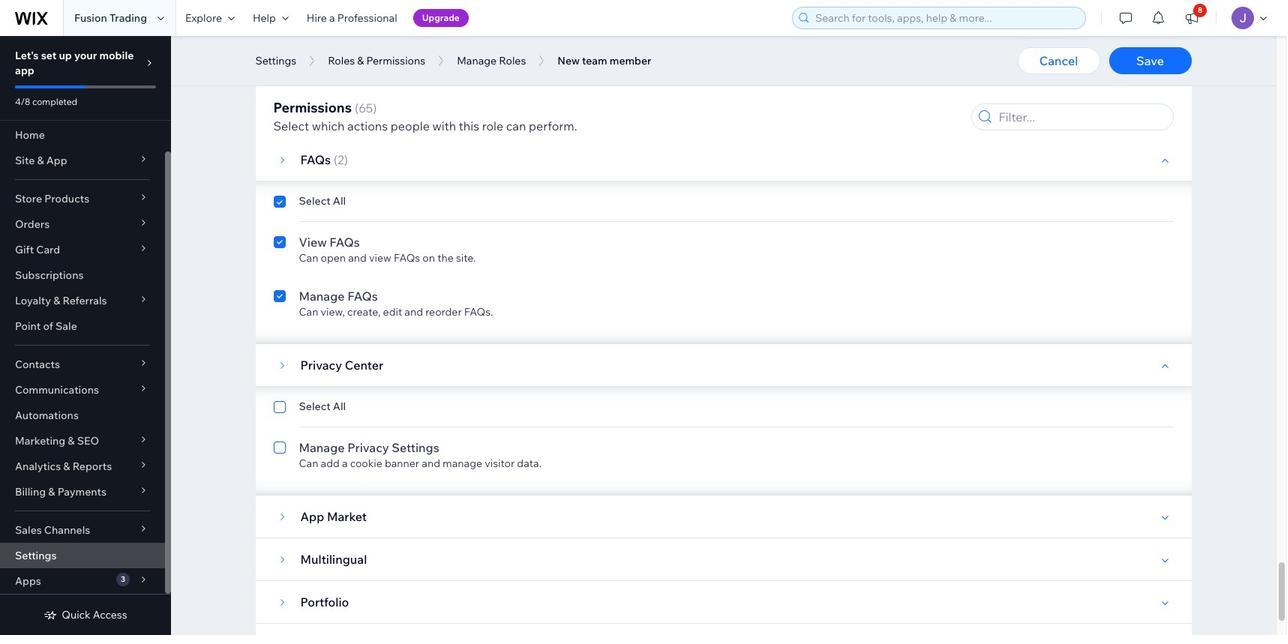 Task type: locate. For each thing, give the bounding box(es) containing it.
Search for tools, apps, help & more... field
[[811, 8, 1081, 29]]

0 vertical spatial settings
[[256, 54, 297, 68]]

all down 2
[[333, 194, 346, 208]]

1 vertical spatial logos
[[374, 100, 404, 113]]

and left view
[[348, 251, 367, 265]]

select all down hire
[[299, 43, 346, 56]]

to
[[406, 100, 416, 113]]

0 horizontal spatial app
[[46, 154, 67, 167]]

faqs inside manage faqs can view, create, edit and reorder faqs.
[[348, 289, 378, 304]]

manage inside button
[[457, 54, 497, 68]]

trading
[[110, 11, 147, 25]]

1 horizontal spatial settings
[[256, 54, 297, 68]]

can for manage logos
[[299, 100, 319, 113]]

& left the reports
[[63, 460, 70, 474]]

view,
[[321, 305, 345, 319]]

) down which
[[344, 152, 348, 167]]

&
[[357, 54, 364, 68], [37, 154, 44, 167], [53, 294, 60, 308], [68, 435, 75, 448], [63, 460, 70, 474], [48, 486, 55, 499]]

manage logos can access my logos to edit and download logo files.
[[299, 83, 559, 113]]

app left market on the bottom left of the page
[[301, 510, 324, 525]]

& for loyalty
[[53, 294, 60, 308]]

1 horizontal spatial a
[[342, 457, 348, 471]]

payments
[[58, 486, 107, 499]]

select all
[[299, 43, 346, 56], [299, 194, 346, 208], [299, 400, 346, 414]]

sale
[[56, 320, 77, 333]]

) right the my
[[373, 101, 377, 116]]

manage privacy settings can add a cookie banner and manage visitor data.
[[299, 441, 542, 471]]

subscriptions
[[15, 269, 84, 282]]

( inside permissions ( 65 ) select which actions people with this role can perform.
[[355, 101, 359, 116]]

and inside the view faqs can open and view faqs on the site.
[[348, 251, 367, 265]]

settings
[[256, 54, 297, 68], [392, 441, 440, 456], [15, 549, 57, 563]]

billing & payments
[[15, 486, 107, 499]]

can down "view"
[[299, 251, 319, 265]]

store products
[[15, 192, 89, 206]]

& for marketing
[[68, 435, 75, 448]]

( down which
[[334, 152, 338, 167]]

edit right to
[[419, 100, 438, 113]]

access
[[321, 100, 354, 113]]

None checkbox
[[274, 82, 286, 113], [274, 400, 286, 418], [274, 82, 286, 113], [274, 400, 286, 418]]

1 horizontal spatial privacy
[[348, 441, 389, 456]]

roles inside button
[[499, 54, 526, 68]]

manage up download
[[457, 54, 497, 68]]

sales channels button
[[0, 518, 165, 543]]

app right site
[[46, 154, 67, 167]]

0 horizontal spatial )
[[344, 152, 348, 167]]

1 horizontal spatial edit
[[419, 100, 438, 113]]

privacy left center
[[301, 358, 342, 373]]

& inside button
[[357, 54, 364, 68]]

0 horizontal spatial permissions
[[274, 99, 352, 116]]

& right site
[[37, 154, 44, 167]]

all down 'hire a professional' link
[[333, 43, 346, 56]]

( for permissions
[[355, 101, 359, 116]]

select all down the privacy center
[[299, 400, 346, 414]]

can left add
[[299, 457, 319, 471]]

settings inside settings link
[[15, 549, 57, 563]]

1 vertical spatial all
[[333, 194, 346, 208]]

manage
[[443, 457, 483, 471]]

marketing
[[15, 435, 65, 448]]

permissions ( 65 ) select which actions people with this role can perform.
[[274, 99, 578, 134]]

edit inside manage faqs can view, create, edit and reorder faqs.
[[383, 305, 402, 319]]

settings down sales
[[15, 549, 57, 563]]

select left which
[[274, 119, 309, 134]]

hire a professional
[[307, 11, 397, 25]]

billing
[[15, 486, 46, 499]]

2 vertical spatial settings
[[15, 549, 57, 563]]

can inside manage privacy settings can add a cookie banner and manage visitor data.
[[299, 457, 319, 471]]

None checkbox
[[274, 43, 286, 61], [274, 194, 286, 212], [274, 233, 286, 265], [274, 287, 286, 319], [274, 439, 286, 471], [274, 43, 286, 61], [274, 194, 286, 212], [274, 233, 286, 265], [274, 287, 286, 319], [274, 439, 286, 471]]

1 vertical spatial a
[[342, 457, 348, 471]]

edit inside manage logos can access my logos to edit and download logo files.
[[419, 100, 438, 113]]

manage roles button
[[450, 50, 534, 72]]

create,
[[348, 305, 381, 319]]

0 horizontal spatial settings
[[15, 549, 57, 563]]

contacts
[[15, 358, 60, 371]]

1 vertical spatial settings
[[392, 441, 440, 456]]

gift card
[[15, 243, 60, 257]]

edit right create,
[[383, 305, 402, 319]]

logos left to
[[374, 100, 404, 113]]

manage for logos
[[299, 83, 345, 98]]

the
[[438, 251, 454, 265]]

view
[[299, 235, 327, 250]]

& left seo
[[68, 435, 75, 448]]

0 vertical spatial )
[[373, 101, 377, 116]]

permissions up to
[[367, 54, 426, 68]]

manage for privacy
[[299, 441, 345, 456]]

( right access
[[355, 101, 359, 116]]

select for manage privacy settings
[[299, 400, 331, 414]]

save button
[[1110, 47, 1192, 74]]

a right add
[[342, 457, 348, 471]]

marketing & seo button
[[0, 429, 165, 454]]

& inside "popup button"
[[63, 460, 70, 474]]

a
[[329, 11, 335, 25], [342, 457, 348, 471]]

Filter... field
[[995, 104, 1169, 130]]

analytics & reports button
[[0, 454, 165, 480]]

manage up add
[[299, 441, 345, 456]]

of
[[43, 320, 53, 333]]

and up with
[[440, 100, 459, 113]]

orders button
[[0, 212, 165, 237]]

orders
[[15, 218, 50, 231]]

can inside manage faqs can view, create, edit and reorder faqs.
[[299, 305, 319, 319]]

settings up banner
[[392, 441, 440, 456]]

privacy inside manage privacy settings can add a cookie banner and manage visitor data.
[[348, 441, 389, 456]]

cookie
[[350, 457, 383, 471]]

2 vertical spatial select all
[[299, 400, 346, 414]]

loyalty & referrals button
[[0, 288, 165, 314]]

3 can from the top
[[299, 305, 319, 319]]

2 can from the top
[[299, 251, 319, 265]]

settings for settings link
[[15, 549, 57, 563]]

select down the privacy center
[[299, 400, 331, 414]]

all down the privacy center
[[333, 400, 346, 414]]

select
[[299, 43, 331, 56], [274, 119, 309, 134], [299, 194, 331, 208], [299, 400, 331, 414]]

files.
[[536, 100, 559, 113]]

& for billing
[[48, 486, 55, 499]]

logo
[[512, 100, 534, 113]]

0 vertical spatial edit
[[419, 100, 438, 113]]

select all down faqs ( 2 ) on the top left of the page
[[299, 194, 346, 208]]

your
[[74, 49, 97, 62]]

can for view faqs
[[299, 251, 319, 265]]

0 vertical spatial select all
[[299, 43, 346, 56]]

3 select all from the top
[[299, 400, 346, 414]]

roles down 'hire a professional' link
[[328, 54, 355, 68]]

4 can from the top
[[299, 457, 319, 471]]

1 horizontal spatial roles
[[499, 54, 526, 68]]

analytics & reports
[[15, 460, 112, 474]]

1 vertical spatial (
[[334, 152, 338, 167]]

2 horizontal spatial settings
[[392, 441, 440, 456]]

& right 'loyalty'
[[53, 294, 60, 308]]

manage inside manage logos can access my logos to edit and download logo files.
[[299, 83, 345, 98]]

logos up the my
[[348, 83, 382, 98]]

and left reorder on the left of the page
[[405, 305, 423, 319]]

0 horizontal spatial edit
[[383, 305, 402, 319]]

explore
[[185, 11, 222, 25]]

and inside manage privacy settings can add a cookie banner and manage visitor data.
[[422, 457, 440, 471]]

app
[[46, 154, 67, 167], [301, 510, 324, 525]]

can inside manage logos can access my logos to edit and download logo files.
[[299, 100, 319, 113]]

roles
[[328, 54, 355, 68], [499, 54, 526, 68]]

settings inside settings button
[[256, 54, 297, 68]]

& right billing
[[48, 486, 55, 499]]

1 all from the top
[[333, 43, 346, 56]]

roles up logo
[[499, 54, 526, 68]]

referrals
[[63, 294, 107, 308]]

select up "view"
[[299, 194, 331, 208]]

1 can from the top
[[299, 100, 319, 113]]

permissions up which
[[274, 99, 352, 116]]

all
[[333, 43, 346, 56], [333, 194, 346, 208], [333, 400, 346, 414]]

permissions
[[367, 54, 426, 68], [274, 99, 352, 116]]

manage up view,
[[299, 289, 345, 304]]

automations link
[[0, 403, 165, 429]]

2 all from the top
[[333, 194, 346, 208]]

privacy up cookie
[[348, 441, 389, 456]]

2 vertical spatial all
[[333, 400, 346, 414]]

0 horizontal spatial roles
[[328, 54, 355, 68]]

1 vertical spatial privacy
[[348, 441, 389, 456]]

faqs
[[301, 152, 331, 167], [330, 235, 360, 250], [394, 251, 420, 265], [348, 289, 378, 304]]

select all for privacy
[[299, 400, 346, 414]]

settings down help button
[[256, 54, 297, 68]]

can
[[299, 100, 319, 113], [299, 251, 319, 265], [299, 305, 319, 319], [299, 457, 319, 471]]

1 horizontal spatial app
[[301, 510, 324, 525]]

can up which
[[299, 100, 319, 113]]

my
[[356, 100, 371, 113]]

)
[[373, 101, 377, 116], [344, 152, 348, 167]]

0 vertical spatial permissions
[[367, 54, 426, 68]]

& down professional
[[357, 54, 364, 68]]

let's set up your mobile app
[[15, 49, 134, 77]]

manage inside manage privacy settings can add a cookie banner and manage visitor data.
[[299, 441, 345, 456]]

) inside permissions ( 65 ) select which actions people with this role can perform.
[[373, 101, 377, 116]]

home
[[15, 128, 45, 142]]

can inside the view faqs can open and view faqs on the site.
[[299, 251, 319, 265]]

0 vertical spatial logos
[[348, 83, 382, 98]]

1 roles from the left
[[328, 54, 355, 68]]

and inside manage faqs can view, create, edit and reorder faqs.
[[405, 305, 423, 319]]

1 vertical spatial edit
[[383, 305, 402, 319]]

0 vertical spatial app
[[46, 154, 67, 167]]

4/8 completed
[[15, 96, 77, 107]]

people
[[391, 119, 430, 134]]

& for roles
[[357, 54, 364, 68]]

1 vertical spatial )
[[344, 152, 348, 167]]

fusion trading
[[74, 11, 147, 25]]

logos
[[348, 83, 382, 98], [374, 100, 404, 113]]

1 select all from the top
[[299, 43, 346, 56]]

2 roles from the left
[[499, 54, 526, 68]]

0 horizontal spatial (
[[334, 152, 338, 167]]

all for logos
[[333, 43, 346, 56]]

0 vertical spatial (
[[355, 101, 359, 116]]

store
[[15, 192, 42, 206]]

0 vertical spatial privacy
[[301, 358, 342, 373]]

can left view,
[[299, 305, 319, 319]]

faqs up create,
[[348, 289, 378, 304]]

3 all from the top
[[333, 400, 346, 414]]

help button
[[244, 0, 298, 36]]

market
[[327, 510, 367, 525]]

with
[[433, 119, 456, 134]]

data.
[[517, 457, 542, 471]]

a right hire
[[329, 11, 335, 25]]

faqs left 2
[[301, 152, 331, 167]]

view
[[369, 251, 392, 265]]

1 vertical spatial permissions
[[274, 99, 352, 116]]

faqs up open
[[330, 235, 360, 250]]

2
[[338, 152, 344, 167]]

2 select all from the top
[[299, 194, 346, 208]]

( for faqs
[[334, 152, 338, 167]]

up
[[59, 49, 72, 62]]

1 horizontal spatial )
[[373, 101, 377, 116]]

0 vertical spatial all
[[333, 43, 346, 56]]

0 horizontal spatial a
[[329, 11, 335, 25]]

1 vertical spatial select all
[[299, 194, 346, 208]]

and right banner
[[422, 457, 440, 471]]

manage
[[457, 54, 497, 68], [299, 83, 345, 98], [299, 289, 345, 304], [299, 441, 345, 456]]

quick
[[62, 609, 91, 622]]

1 horizontal spatial (
[[355, 101, 359, 116]]

select down hire
[[299, 43, 331, 56]]

manage inside manage faqs can view, create, edit and reorder faqs.
[[299, 289, 345, 304]]

manage for roles
[[457, 54, 497, 68]]

manage up access
[[299, 83, 345, 98]]

settings for settings button
[[256, 54, 297, 68]]

apps
[[15, 575, 41, 588]]

access
[[93, 609, 127, 622]]

1 horizontal spatial permissions
[[367, 54, 426, 68]]

privacy
[[301, 358, 342, 373], [348, 441, 389, 456]]

which
[[312, 119, 345, 134]]



Task type: vqa. For each thing, say whether or not it's contained in the screenshot.
Badges in "Sidebar" ELEMENT
no



Task type: describe. For each thing, give the bounding box(es) containing it.
team
[[582, 54, 608, 68]]

marketing & seo
[[15, 435, 99, 448]]

select inside permissions ( 65 ) select which actions people with this role can perform.
[[274, 119, 309, 134]]

loyalty & referrals
[[15, 294, 107, 308]]

mobile
[[99, 49, 134, 62]]

and inside manage logos can access my logos to edit and download logo files.
[[440, 100, 459, 113]]

settings button
[[248, 50, 304, 72]]

0 vertical spatial a
[[329, 11, 335, 25]]

save
[[1137, 53, 1165, 68]]

privacy center
[[301, 358, 384, 373]]

roles inside button
[[328, 54, 355, 68]]

center
[[345, 358, 384, 373]]

app
[[15, 64, 34, 77]]

point
[[15, 320, 41, 333]]

select for view faqs
[[299, 194, 331, 208]]

store products button
[[0, 186, 165, 212]]

fusion
[[74, 11, 107, 25]]

all for faqs
[[333, 194, 346, 208]]

& for site
[[37, 154, 44, 167]]

65
[[359, 101, 373, 116]]

this
[[459, 119, 480, 134]]

communications button
[[0, 377, 165, 403]]

site.
[[456, 251, 476, 265]]

help
[[253, 11, 276, 25]]

home link
[[0, 122, 165, 148]]

1 vertical spatial app
[[301, 510, 324, 525]]

manage faqs can view, create, edit and reorder faqs.
[[299, 289, 493, 319]]

sidebar element
[[0, 36, 171, 636]]

hire
[[307, 11, 327, 25]]

new
[[558, 54, 580, 68]]

site & app button
[[0, 148, 165, 173]]

) for faqs
[[344, 152, 348, 167]]

sales
[[15, 524, 42, 537]]

portfolio
[[301, 595, 349, 610]]

roles & permissions
[[328, 54, 426, 68]]

upgrade
[[422, 12, 460, 23]]

view faqs can open and view faqs on the site.
[[299, 235, 476, 265]]

permissions inside permissions ( 65 ) select which actions people with this role can perform.
[[274, 99, 352, 116]]

member
[[610, 54, 652, 68]]

products
[[44, 192, 89, 206]]

analytics
[[15, 460, 61, 474]]

sales channels
[[15, 524, 90, 537]]

can for manage faqs
[[299, 305, 319, 319]]

add
[[321, 457, 340, 471]]

can
[[506, 119, 526, 134]]

banner
[[385, 457, 420, 471]]

select for manage logos
[[299, 43, 331, 56]]

app inside dropdown button
[[46, 154, 67, 167]]

manage for faqs
[[299, 289, 345, 304]]

let's
[[15, 49, 39, 62]]

perform.
[[529, 119, 578, 134]]

visitor
[[485, 457, 515, 471]]

site & app
[[15, 154, 67, 167]]

faqs ( 2 )
[[301, 152, 348, 167]]

4/8
[[15, 96, 30, 107]]

select all for faqs
[[299, 194, 346, 208]]

site
[[15, 154, 35, 167]]

new team member button
[[550, 50, 659, 72]]

cancel button
[[1018, 47, 1101, 74]]

a inside manage privacy settings can add a cookie banner and manage visitor data.
[[342, 457, 348, 471]]

on
[[423, 251, 435, 265]]

seo
[[77, 435, 99, 448]]

& for analytics
[[63, 460, 70, 474]]

channels
[[44, 524, 90, 537]]

) for permissions
[[373, 101, 377, 116]]

professional
[[338, 11, 397, 25]]

quick access
[[62, 609, 127, 622]]

permissions inside button
[[367, 54, 426, 68]]

point of sale
[[15, 320, 77, 333]]

roles & permissions button
[[321, 50, 433, 72]]

all for privacy
[[333, 400, 346, 414]]

open
[[321, 251, 346, 265]]

gift
[[15, 243, 34, 257]]

point of sale link
[[0, 314, 165, 339]]

select all for logos
[[299, 43, 346, 56]]

cancel
[[1040, 53, 1079, 68]]

download
[[461, 100, 510, 113]]

faqs left the on
[[394, 251, 420, 265]]

app market
[[301, 510, 367, 525]]

settings inside manage privacy settings can add a cookie banner and manage visitor data.
[[392, 441, 440, 456]]

0 horizontal spatial privacy
[[301, 358, 342, 373]]

manage roles
[[457, 54, 526, 68]]

contacts button
[[0, 352, 165, 377]]

8
[[1198, 5, 1203, 15]]

actions
[[347, 119, 388, 134]]

reorder
[[426, 305, 462, 319]]

automations
[[15, 409, 79, 423]]

multilingual
[[301, 552, 367, 567]]

billing & payments button
[[0, 480, 165, 505]]

upgrade button
[[413, 9, 469, 27]]

new team member
[[558, 54, 652, 68]]

completed
[[32, 96, 77, 107]]



